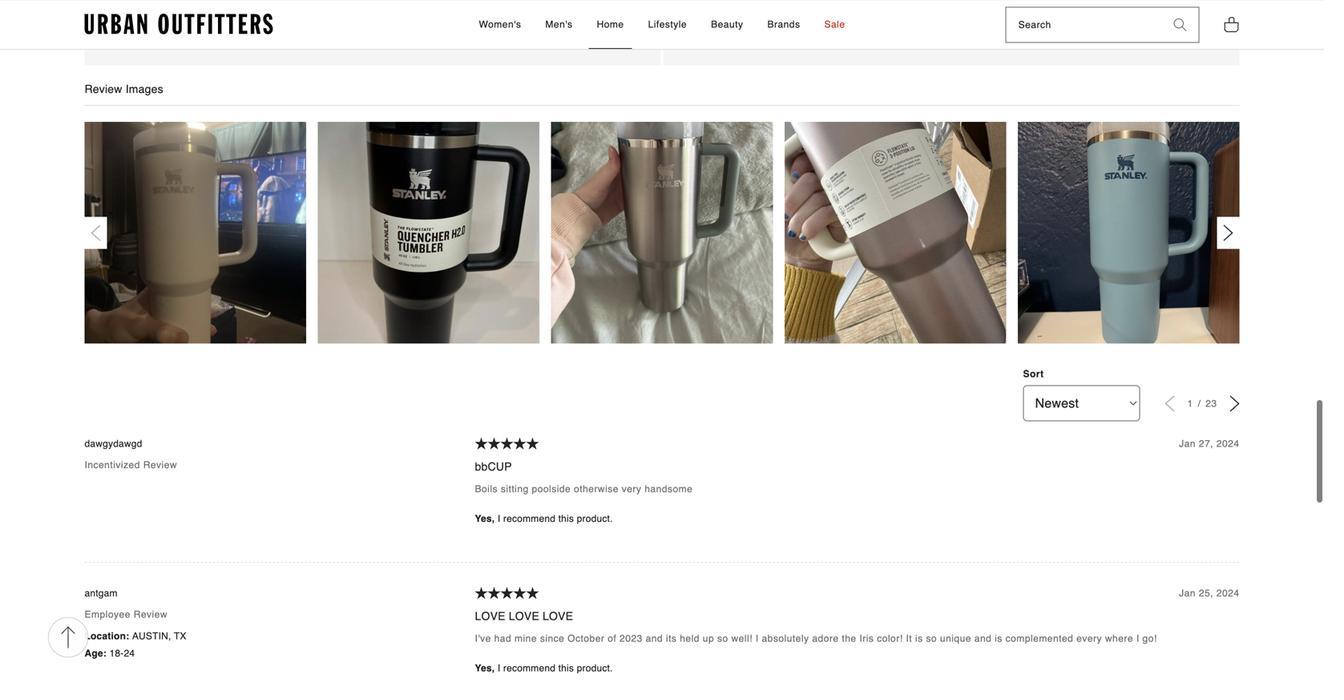 Task type: locate. For each thing, give the bounding box(es) containing it.
recommend down mine
[[504, 663, 556, 674]]

austin,
[[132, 631, 171, 642]]

i
[[498, 513, 501, 524], [756, 633, 759, 644], [1137, 633, 1140, 644], [498, 663, 501, 674]]

review left images
[[85, 83, 122, 95]]

2 5 stars element from the top
[[475, 587, 1180, 601]]

2 and from the left
[[975, 633, 992, 644]]

review right incentivized
[[143, 460, 177, 471]]

1 vertical spatial recommend
[[504, 663, 556, 674]]

1 5 stars element from the top
[[475, 437, 1180, 451]]

1 and from the left
[[646, 633, 663, 644]]

0 horizontal spatial is
[[916, 633, 923, 644]]

1 vertical spatial 2024
[[1217, 588, 1240, 599]]

2 product. from the top
[[577, 663, 613, 674]]

beauty
[[711, 19, 744, 30]]

1 love from the left
[[475, 610, 506, 623]]

jan 25, 2024
[[1180, 588, 1240, 599]]

1 horizontal spatial is
[[995, 633, 1003, 644]]

yes, i recommend this product. for love love love
[[475, 663, 613, 674]]

0 vertical spatial product.
[[577, 513, 613, 524]]

this down poolside at left
[[559, 513, 574, 524]]

incentivized review
[[85, 460, 177, 471]]

so right it
[[927, 633, 938, 644]]

review up austin,
[[134, 609, 168, 620]]

2 vertical spatial review
[[134, 609, 168, 620]]

2 this from the top
[[559, 663, 574, 674]]

i down "boils"
[[498, 513, 501, 524]]

0 vertical spatial jan
[[1180, 438, 1196, 450]]

recommend
[[504, 513, 556, 524], [504, 663, 556, 674]]

1 jan from the top
[[1180, 438, 1196, 450]]

yes, for bbcup
[[475, 513, 495, 524]]

yes, i recommend this product.
[[475, 513, 613, 524], [475, 663, 613, 674]]

1 vertical spatial yes, i recommend this product.
[[475, 663, 613, 674]]

yes, down "boils"
[[475, 513, 495, 524]]

0 horizontal spatial so
[[718, 633, 729, 644]]

2 yes, from the top
[[475, 663, 495, 674]]

mine
[[515, 633, 537, 644]]

yes, i recommend this product. for bbcup
[[475, 513, 613, 524]]

review images
[[85, 83, 163, 95]]

women's link
[[471, 1, 530, 49]]

0 vertical spatial yes, i recommend this product.
[[475, 513, 613, 524]]

poolside
[[532, 484, 571, 495]]

incentivized
[[85, 460, 140, 471]]

and right unique
[[975, 633, 992, 644]]

0 vertical spatial yes,
[[475, 513, 495, 524]]

5 launch review details modal image from the left
[[1018, 122, 1240, 344]]

boils sitting poolside otherwise very handsome
[[475, 484, 693, 495]]

1 yes, i recommend this product. from the top
[[475, 513, 613, 524]]

1 recommend from the top
[[504, 513, 556, 524]]

1 horizontal spatial so
[[927, 633, 938, 644]]

star rating image
[[488, 437, 501, 450], [526, 437, 539, 450], [475, 587, 488, 599], [488, 587, 501, 599], [501, 587, 514, 599]]

this down since
[[559, 663, 574, 674]]

3 love from the left
[[543, 610, 573, 623]]

brands
[[768, 19, 801, 30]]

and
[[646, 633, 663, 644], [975, 633, 992, 644]]

jan left 27, at the bottom of the page
[[1180, 438, 1196, 450]]

2 recommend from the top
[[504, 663, 556, 674]]

every
[[1077, 633, 1103, 644]]

sale
[[825, 19, 846, 30]]

jan 27, 2024
[[1180, 438, 1240, 450]]

0 vertical spatial recommend
[[504, 513, 556, 524]]

0 vertical spatial this
[[559, 513, 574, 524]]

so right up
[[718, 633, 729, 644]]

love
[[475, 610, 506, 623], [509, 610, 540, 623], [543, 610, 573, 623]]

5 stars element
[[475, 437, 1180, 451], [475, 587, 1180, 601]]

1 vertical spatial this
[[559, 663, 574, 674]]

2024 right 27, at the bottom of the page
[[1217, 438, 1240, 450]]

yes, i recommend this product. down since
[[475, 663, 613, 674]]

is left complemented
[[995, 633, 1003, 644]]

adore
[[813, 633, 839, 644]]

location: austin, tx age: 18-24
[[85, 631, 187, 659]]

jan for love love love
[[1180, 588, 1196, 599]]

review
[[85, 83, 122, 95], [143, 460, 177, 471], [134, 609, 168, 620]]

review for bbcup
[[143, 460, 177, 471]]

2024
[[1217, 438, 1240, 450], [1217, 588, 1240, 599]]

jan
[[1180, 438, 1196, 450], [1180, 588, 1196, 599]]

1 launch review details modal image from the left
[[85, 122, 306, 344]]

men's link
[[538, 1, 581, 49]]

love up mine
[[509, 610, 540, 623]]

its
[[666, 633, 677, 644]]

color!
[[877, 633, 903, 644]]

antgam
[[85, 588, 118, 599]]

home link
[[589, 1, 632, 49]]

recommend down sitting
[[504, 513, 556, 524]]

24
[[124, 648, 135, 659]]

unique
[[941, 633, 972, 644]]

0 vertical spatial 5 stars element
[[475, 437, 1180, 451]]

2 is from the left
[[995, 633, 1003, 644]]

yes, for love love love
[[475, 663, 495, 674]]

1 this from the top
[[559, 513, 574, 524]]

2024 right 25,
[[1217, 588, 1240, 599]]

product. down "october"
[[577, 663, 613, 674]]

handsome
[[645, 484, 693, 495]]

love up since
[[543, 610, 573, 623]]

yes, down i've
[[475, 663, 495, 674]]

1 vertical spatial yes,
[[475, 663, 495, 674]]

0 horizontal spatial love
[[475, 610, 506, 623]]

2 horizontal spatial love
[[543, 610, 573, 623]]

sale link
[[817, 1, 854, 49]]

5 stars element for bbcup
[[475, 437, 1180, 451]]

0 vertical spatial 2024
[[1217, 438, 1240, 450]]

so
[[718, 633, 729, 644], [927, 633, 938, 644]]

held
[[680, 633, 700, 644]]

page 1 of 23 element
[[1188, 398, 1218, 409]]

women's
[[479, 19, 522, 30]]

0 vertical spatial review
[[85, 83, 122, 95]]

and left its
[[646, 633, 663, 644]]

1 vertical spatial jan
[[1180, 588, 1196, 599]]

product.
[[577, 513, 613, 524], [577, 663, 613, 674]]

1 vertical spatial review
[[143, 460, 177, 471]]

1 2024 from the top
[[1217, 438, 1240, 450]]

4.5 stars element
[[109, 19, 637, 33]]

1 vertical spatial product.
[[577, 663, 613, 674]]

1 vertical spatial 5 stars element
[[475, 587, 1180, 601]]

iris
[[860, 633, 874, 644]]

up
[[703, 633, 715, 644]]

product. down otherwise
[[577, 513, 613, 524]]

search image
[[1174, 19, 1187, 31]]

love up i've
[[475, 610, 506, 623]]

is right it
[[916, 633, 923, 644]]

boils
[[475, 484, 498, 495]]

1 product. from the top
[[577, 513, 613, 524]]

2 jan from the top
[[1180, 588, 1196, 599]]

is
[[916, 633, 923, 644], [995, 633, 1003, 644]]

1 yes, from the top
[[475, 513, 495, 524]]

1 horizontal spatial and
[[975, 633, 992, 644]]

1 so from the left
[[718, 633, 729, 644]]

0 horizontal spatial and
[[646, 633, 663, 644]]

1
[[1188, 398, 1197, 409]]

brands link
[[760, 1, 809, 49]]

yes,
[[475, 513, 495, 524], [475, 663, 495, 674]]

jan left 25,
[[1180, 588, 1196, 599]]

1 horizontal spatial love
[[509, 610, 540, 623]]

launch review details modal image
[[85, 122, 306, 344], [318, 122, 540, 344], [551, 122, 773, 344], [785, 122, 1007, 344], [1018, 122, 1240, 344]]

yes, i recommend this product. down poolside at left
[[475, 513, 613, 524]]

this
[[559, 513, 574, 524], [559, 663, 574, 674]]

None search field
[[1007, 8, 1162, 42]]

since
[[540, 633, 565, 644]]

2 yes, i recommend this product. from the top
[[475, 663, 613, 674]]

2 2024 from the top
[[1217, 588, 1240, 599]]

star rating image
[[475, 437, 488, 450], [501, 437, 514, 450], [514, 437, 526, 450], [514, 587, 526, 599], [526, 587, 539, 599]]



Task type: vqa. For each thing, say whether or not it's contained in the screenshot.
Incentivized
yes



Task type: describe. For each thing, give the bounding box(es) containing it.
2024 for bbcup
[[1217, 438, 1240, 450]]

images
[[126, 83, 163, 95]]

i down had
[[498, 663, 501, 674]]

otherwise
[[574, 484, 619, 495]]

beauty link
[[703, 1, 752, 49]]

3 launch review details modal image from the left
[[551, 122, 773, 344]]

1 is from the left
[[916, 633, 923, 644]]

employee review
[[85, 609, 168, 620]]

dawgydawgd
[[85, 438, 142, 449]]

jan for bbcup
[[1180, 438, 1196, 450]]

sort
[[1024, 369, 1044, 380]]

go!
[[1143, 633, 1158, 644]]

recommend for love love love
[[504, 663, 556, 674]]

2 love from the left
[[509, 610, 540, 623]]

men's
[[546, 19, 573, 30]]

i've
[[475, 633, 491, 644]]

4 launch review details modal image from the left
[[785, 122, 1007, 344]]

love love love
[[475, 610, 573, 623]]

october
[[568, 633, 605, 644]]

2024 for love love love
[[1217, 588, 1240, 599]]

Search text field
[[1007, 8, 1162, 42]]

location:
[[85, 631, 129, 642]]

of
[[608, 633, 617, 644]]

employee
[[85, 609, 131, 620]]

2 so from the left
[[927, 633, 938, 644]]

very
[[622, 484, 642, 495]]

this for love love love
[[559, 663, 574, 674]]

i left go!
[[1137, 633, 1140, 644]]

complemented
[[1006, 633, 1074, 644]]

my shopping bag image
[[1224, 15, 1240, 33]]

i right well!
[[756, 633, 759, 644]]

age:
[[85, 648, 107, 659]]

lifestyle
[[648, 19, 687, 30]]

review for love love love
[[134, 609, 168, 620]]

5 stars element for love love love
[[475, 587, 1180, 601]]

i've had mine since october of 2023 and its held up so well! i absolutely adore the iris color! it is so unique and is complemented every where i go!
[[475, 633, 1158, 644]]

lifestyle link
[[640, 1, 695, 49]]

where
[[1106, 633, 1134, 644]]

18-
[[109, 648, 124, 659]]

2 launch review details modal image from the left
[[318, 122, 540, 344]]

sitting
[[501, 484, 529, 495]]

product. for love love love
[[577, 663, 613, 674]]

the
[[842, 633, 857, 644]]

2023
[[620, 633, 643, 644]]

bbcup
[[475, 460, 512, 473]]

product. for bbcup
[[577, 513, 613, 524]]

main navigation element
[[335, 1, 990, 49]]

absolutely
[[762, 633, 810, 644]]

recommend for bbcup
[[504, 513, 556, 524]]

well!
[[732, 633, 753, 644]]

urban outfitters image
[[85, 14, 273, 35]]

had
[[494, 633, 512, 644]]

this for bbcup
[[559, 513, 574, 524]]

23
[[1206, 398, 1218, 409]]

tx
[[174, 631, 187, 642]]

25,
[[1199, 588, 1214, 599]]

home
[[597, 19, 624, 30]]

27,
[[1199, 438, 1214, 450]]

it
[[906, 633, 913, 644]]



